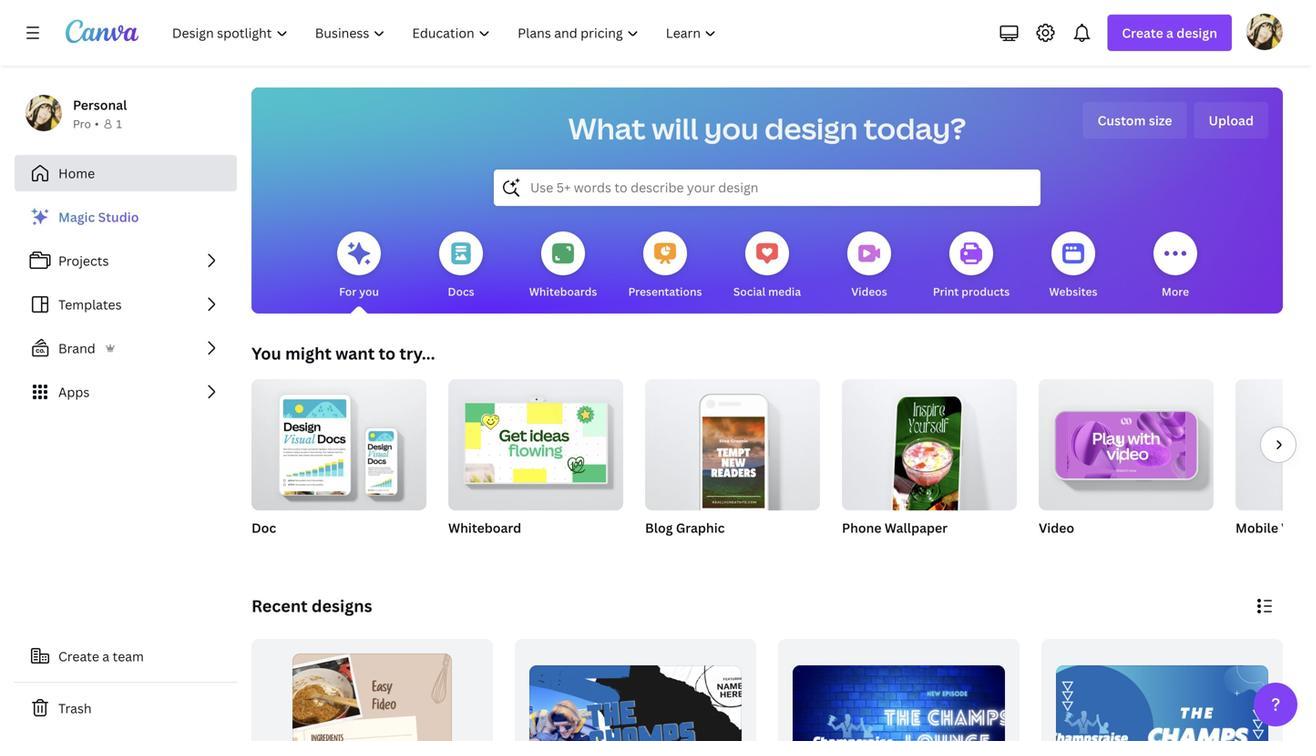 Task type: vqa. For each thing, say whether or not it's contained in the screenshot.
Create a design's 'Create'
yes



Task type: describe. For each thing, give the bounding box(es) containing it.
group for phone wallpaper
[[842, 372, 1017, 521]]

presentations button
[[629, 219, 702, 314]]

list containing magic studio
[[15, 199, 237, 410]]

videos button
[[848, 219, 892, 314]]

video group
[[1039, 372, 1214, 560]]

print products button
[[933, 219, 1010, 314]]

mobile
[[1236, 519, 1279, 537]]

magic
[[58, 208, 95, 226]]

home link
[[15, 155, 237, 191]]

social media button
[[734, 219, 801, 314]]

docs
[[448, 284, 475, 299]]

blog graphic
[[645, 519, 725, 537]]

what will you design today?
[[569, 108, 967, 148]]

products
[[962, 284, 1010, 299]]

templates
[[58, 296, 122, 313]]

•
[[95, 116, 99, 131]]

pro •
[[73, 116, 99, 131]]

docs button
[[439, 219, 483, 314]]

phone
[[842, 519, 882, 537]]

create a team
[[58, 648, 144, 665]]

for
[[339, 284, 357, 299]]

a for team
[[102, 648, 110, 665]]

trash
[[58, 700, 92, 717]]

brand
[[58, 340, 96, 357]]

for you button
[[337, 219, 381, 314]]

templates link
[[15, 286, 237, 323]]

blog
[[645, 519, 673, 537]]

whiteboard group
[[449, 372, 624, 560]]

upload
[[1209, 112, 1255, 129]]

apps
[[58, 383, 90, 401]]

mobile video group
[[1236, 379, 1313, 560]]

phone wallpaper
[[842, 519, 948, 537]]

social
[[734, 284, 766, 299]]

more button
[[1154, 219, 1198, 314]]

Search search field
[[531, 170, 1005, 205]]

create a design
[[1123, 24, 1218, 41]]

projects
[[58, 252, 109, 269]]

recent
[[252, 595, 308, 617]]

video inside group
[[1039, 519, 1075, 537]]

a for design
[[1167, 24, 1174, 41]]

presentations
[[629, 284, 702, 299]]

might
[[285, 342, 332, 365]]

size
[[1150, 112, 1173, 129]]

design inside dropdown button
[[1177, 24, 1218, 41]]

print products
[[933, 284, 1010, 299]]



Task type: locate. For each thing, give the bounding box(es) containing it.
group for mobile video
[[1236, 379, 1313, 511]]

group
[[252, 372, 427, 511], [449, 372, 624, 511], [645, 372, 821, 511], [842, 372, 1017, 521], [1039, 372, 1214, 511], [1236, 379, 1313, 511]]

group for doc
[[252, 372, 427, 511]]

magic studio link
[[15, 199, 237, 235]]

1 vertical spatial you
[[359, 284, 379, 299]]

media
[[769, 284, 801, 299]]

upload button
[[1195, 102, 1269, 139]]

studio
[[98, 208, 139, 226]]

1 horizontal spatial a
[[1167, 24, 1174, 41]]

create inside dropdown button
[[1123, 24, 1164, 41]]

videos
[[852, 284, 888, 299]]

group for video
[[1039, 372, 1214, 511]]

you right the "will"
[[705, 108, 759, 148]]

whiteboards button
[[529, 219, 597, 314]]

1 vertical spatial create
[[58, 648, 99, 665]]

apps link
[[15, 374, 237, 410]]

what
[[569, 108, 646, 148]]

projects link
[[15, 243, 237, 279]]

want
[[336, 342, 375, 365]]

home
[[58, 165, 95, 182]]

websites
[[1050, 284, 1098, 299]]

trash link
[[15, 690, 237, 727]]

wallpaper
[[885, 519, 948, 537]]

1 horizontal spatial you
[[705, 108, 759, 148]]

doc group
[[252, 372, 427, 560]]

doc
[[252, 519, 276, 537]]

whiteboards
[[529, 284, 597, 299]]

create for create a team
[[58, 648, 99, 665]]

0 horizontal spatial video
[[1039, 519, 1075, 537]]

create for create a design
[[1123, 24, 1164, 41]]

whiteboard
[[449, 519, 522, 537]]

custom size button
[[1084, 102, 1188, 139]]

websites button
[[1050, 219, 1098, 314]]

personal
[[73, 96, 127, 114]]

design up 'search' search box
[[765, 108, 858, 148]]

phone wallpaper group
[[842, 372, 1017, 560]]

you inside button
[[359, 284, 379, 299]]

recent designs
[[252, 595, 373, 617]]

2 video from the left
[[1282, 519, 1313, 537]]

0 vertical spatial you
[[705, 108, 759, 148]]

custom size
[[1098, 112, 1173, 129]]

a
[[1167, 24, 1174, 41], [102, 648, 110, 665]]

create a team button
[[15, 638, 237, 675]]

design left stephanie aranda image
[[1177, 24, 1218, 41]]

1
[[116, 116, 122, 131]]

to
[[379, 342, 396, 365]]

1 horizontal spatial create
[[1123, 24, 1164, 41]]

design
[[1177, 24, 1218, 41], [765, 108, 858, 148]]

brand link
[[15, 330, 237, 367]]

print
[[933, 284, 959, 299]]

create up custom size
[[1123, 24, 1164, 41]]

video
[[1039, 519, 1075, 537], [1282, 519, 1313, 537]]

for you
[[339, 284, 379, 299]]

video inside group
[[1282, 519, 1313, 537]]

you
[[705, 108, 759, 148], [359, 284, 379, 299]]

0 horizontal spatial you
[[359, 284, 379, 299]]

you right for
[[359, 284, 379, 299]]

team
[[113, 648, 144, 665]]

create left team
[[58, 648, 99, 665]]

magic studio
[[58, 208, 139, 226]]

1 vertical spatial a
[[102, 648, 110, 665]]

blog graphic group
[[645, 372, 821, 560]]

1 video from the left
[[1039, 519, 1075, 537]]

a inside create a design dropdown button
[[1167, 24, 1174, 41]]

stephanie aranda image
[[1247, 13, 1284, 50]]

list
[[15, 199, 237, 410]]

0 horizontal spatial design
[[765, 108, 858, 148]]

social media
[[734, 284, 801, 299]]

a up the size
[[1167, 24, 1174, 41]]

mobile video
[[1236, 519, 1313, 537]]

0 horizontal spatial create
[[58, 648, 99, 665]]

0 horizontal spatial a
[[102, 648, 110, 665]]

you
[[252, 342, 282, 365]]

group for whiteboard
[[449, 372, 624, 511]]

you might want to try...
[[252, 342, 435, 365]]

create inside button
[[58, 648, 99, 665]]

0 vertical spatial a
[[1167, 24, 1174, 41]]

try...
[[400, 342, 435, 365]]

1 vertical spatial design
[[765, 108, 858, 148]]

a inside create a team button
[[102, 648, 110, 665]]

create a design button
[[1108, 15, 1233, 51]]

1 horizontal spatial design
[[1177, 24, 1218, 41]]

a left team
[[102, 648, 110, 665]]

pro
[[73, 116, 91, 131]]

0 vertical spatial design
[[1177, 24, 1218, 41]]

will
[[652, 108, 699, 148]]

None search field
[[494, 170, 1041, 206]]

0 vertical spatial create
[[1123, 24, 1164, 41]]

create
[[1123, 24, 1164, 41], [58, 648, 99, 665]]

1 horizontal spatial video
[[1282, 519, 1313, 537]]

designs
[[312, 595, 373, 617]]

more
[[1162, 284, 1190, 299]]

custom
[[1098, 112, 1146, 129]]

today?
[[864, 108, 967, 148]]

graphic
[[676, 519, 725, 537]]

top level navigation element
[[160, 15, 732, 51]]



